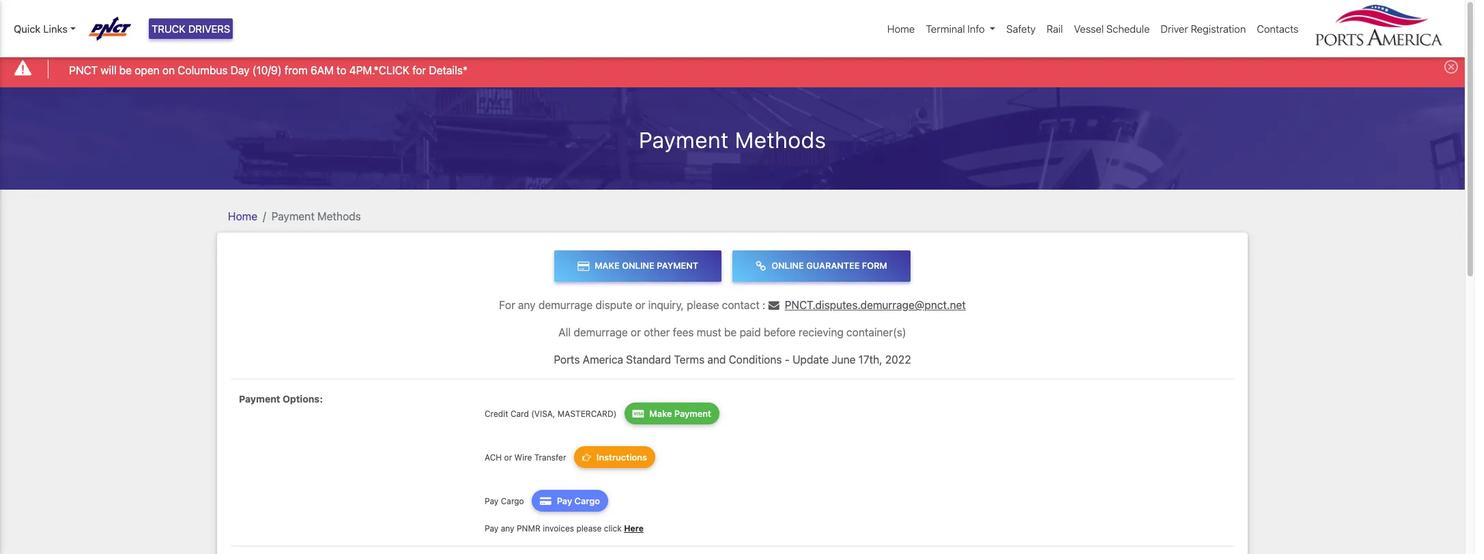 Task type: vqa. For each thing, say whether or not it's contained in the screenshot.
PNCT is a joint venture of Ports America and TIL
no



Task type: locate. For each thing, give the bounding box(es) containing it.
online up for any demurrage dispute or inquiry, please contact :
[[622, 261, 655, 271]]

1 vertical spatial any
[[501, 523, 514, 534]]

pay cargo up pay any pnmr invoices please click here
[[557, 495, 600, 506]]

cargo
[[575, 495, 600, 506], [501, 496, 524, 506]]

on
[[162, 64, 175, 76]]

driver registration link
[[1155, 16, 1252, 42]]

ports
[[554, 354, 580, 366]]

0 vertical spatial home link
[[882, 16, 920, 42]]

0 horizontal spatial payment methods
[[272, 210, 361, 222]]

online
[[622, 261, 655, 271], [772, 261, 804, 271]]

link image
[[756, 261, 772, 272]]

1 vertical spatial home
[[228, 210, 257, 222]]

or left inquiry,
[[635, 299, 645, 311]]

schedule
[[1107, 22, 1150, 35]]

or
[[635, 299, 645, 311], [631, 326, 641, 339], [504, 452, 512, 463]]

safety
[[1007, 22, 1036, 35]]

fees
[[673, 326, 694, 339]]

all
[[559, 326, 571, 339]]

pnct
[[69, 64, 98, 76]]

pay cargo link
[[532, 490, 608, 512]]

cargo up pay any pnmr invoices please click here
[[575, 495, 600, 506]]

cc visa image
[[633, 409, 649, 418]]

credit card image
[[578, 261, 595, 272]]

truck
[[152, 22, 186, 35]]

pay cargo
[[557, 495, 600, 506], [485, 496, 526, 506]]

quick links
[[14, 22, 68, 35]]

all demurrage or other fees must be paid before recieving container(s)
[[559, 326, 906, 339]]

0 vertical spatial be
[[119, 64, 132, 76]]

columbus
[[178, 64, 228, 76]]

1 horizontal spatial make
[[649, 408, 672, 419]]

click
[[604, 523, 622, 534]]

other
[[644, 326, 670, 339]]

demurrage up all
[[538, 299, 593, 311]]

or left the other
[[631, 326, 641, 339]]

any left pnmr
[[501, 523, 514, 534]]

paid
[[740, 326, 761, 339]]

(visa,
[[531, 409, 555, 419]]

please up must in the left bottom of the page
[[687, 299, 719, 311]]

truck drivers
[[152, 22, 230, 35]]

for any demurrage dispute or inquiry, please contact :
[[499, 299, 768, 311]]

pnct will be open on columbus day (10/9) from 6am to 4pm.*click for details*
[[69, 64, 468, 76]]

make down standard
[[649, 408, 672, 419]]

mastercard)
[[558, 409, 617, 419]]

please
[[687, 299, 719, 311], [576, 523, 602, 534]]

and
[[707, 354, 726, 366]]

for
[[499, 299, 515, 311]]

0 vertical spatial please
[[687, 299, 719, 311]]

0 horizontal spatial please
[[576, 523, 602, 534]]

links
[[43, 22, 68, 35]]

payment methods
[[639, 127, 826, 153], [272, 210, 361, 222]]

1 horizontal spatial be
[[724, 326, 737, 339]]

any for demurrage
[[518, 299, 536, 311]]

here link
[[624, 523, 644, 534]]

0 horizontal spatial pay cargo
[[485, 496, 526, 506]]

methods
[[735, 127, 826, 153], [317, 210, 361, 222]]

pnct.disputes.demurrage@pnct.net
[[785, 299, 966, 311]]

1 vertical spatial or
[[631, 326, 641, 339]]

be right will
[[119, 64, 132, 76]]

truck drivers link
[[149, 18, 233, 39]]

0 horizontal spatial be
[[119, 64, 132, 76]]

standard
[[626, 354, 671, 366]]

must
[[697, 326, 721, 339]]

0 vertical spatial any
[[518, 299, 536, 311]]

be
[[119, 64, 132, 76], [724, 326, 737, 339]]

pay
[[557, 495, 572, 506], [485, 496, 499, 506], [485, 523, 499, 534]]

rail link
[[1041, 16, 1069, 42]]

1 vertical spatial demurrage
[[574, 326, 628, 339]]

demurrage up america
[[574, 326, 628, 339]]

online up envelope icon
[[772, 261, 804, 271]]

make
[[595, 261, 620, 271], [649, 408, 672, 419]]

envelope image
[[768, 300, 779, 311]]

any right for
[[518, 299, 536, 311]]

please left click
[[576, 523, 602, 534]]

be left paid
[[724, 326, 737, 339]]

1 horizontal spatial home
[[887, 22, 915, 35]]

make up 'dispute'
[[595, 261, 620, 271]]

0 vertical spatial or
[[635, 299, 645, 311]]

terminal
[[926, 22, 965, 35]]

0 vertical spatial payment methods
[[639, 127, 826, 153]]

make payment link
[[624, 402, 719, 424]]

form
[[862, 261, 887, 271]]

1 vertical spatial make
[[649, 408, 672, 419]]

0 horizontal spatial online
[[622, 261, 655, 271]]

1 horizontal spatial online
[[772, 261, 804, 271]]

0 horizontal spatial methods
[[317, 210, 361, 222]]

0 vertical spatial make
[[595, 261, 620, 271]]

payment
[[639, 127, 729, 153], [272, 210, 315, 222], [657, 261, 698, 271], [239, 393, 280, 405], [674, 408, 711, 419]]

options:
[[283, 393, 323, 405]]

will
[[101, 64, 116, 76]]

or right ach
[[504, 452, 512, 463]]

1 vertical spatial home link
[[228, 210, 257, 222]]

dispute
[[596, 299, 632, 311]]

pay any pnmr invoices please click here
[[485, 523, 644, 534]]

1 horizontal spatial payment methods
[[639, 127, 826, 153]]

ach or wire transfer
[[485, 452, 569, 463]]

home link
[[882, 16, 920, 42], [228, 210, 257, 222]]

pay cargo up pnmr
[[485, 496, 526, 506]]

1 horizontal spatial home link
[[882, 16, 920, 42]]

vessel schedule
[[1074, 22, 1150, 35]]

cargo up pnmr
[[501, 496, 524, 506]]

drivers
[[188, 22, 230, 35]]

1 horizontal spatial any
[[518, 299, 536, 311]]

safety link
[[1001, 16, 1041, 42]]

contacts link
[[1252, 16, 1304, 42]]

0 horizontal spatial make
[[595, 261, 620, 271]]

registration
[[1191, 22, 1246, 35]]

home
[[887, 22, 915, 35], [228, 210, 257, 222]]

6am
[[310, 64, 334, 76]]

0 horizontal spatial any
[[501, 523, 514, 534]]

make for make online payment
[[595, 261, 620, 271]]

for
[[412, 64, 426, 76]]

:
[[763, 299, 766, 311]]

instructions
[[597, 452, 647, 463]]

0 vertical spatial methods
[[735, 127, 826, 153]]

pay left pnmr
[[485, 523, 499, 534]]

1 vertical spatial please
[[576, 523, 602, 534]]

any for pnmr
[[501, 523, 514, 534]]

card
[[511, 409, 529, 419]]

quick
[[14, 22, 41, 35]]



Task type: describe. For each thing, give the bounding box(es) containing it.
here
[[624, 523, 644, 534]]

credit card (visa, mastercard)
[[485, 409, 619, 419]]

contacts
[[1257, 22, 1299, 35]]

1 vertical spatial methods
[[317, 210, 361, 222]]

instructions link
[[574, 446, 655, 468]]

container(s)
[[847, 326, 906, 339]]

terminal info
[[926, 22, 985, 35]]

0 vertical spatial home
[[887, 22, 915, 35]]

pnct will be open on columbus day (10/9) from 6am to 4pm.*click for details* alert
[[0, 50, 1465, 87]]

ach
[[485, 452, 502, 463]]

pay down ach
[[485, 496, 499, 506]]

vessel schedule link
[[1069, 16, 1155, 42]]

2 vertical spatial or
[[504, 452, 512, 463]]

pnmr
[[517, 523, 541, 534]]

driver registration
[[1161, 22, 1246, 35]]

to
[[337, 64, 346, 76]]

credit
[[485, 409, 508, 419]]

pnct.disputes.demurrage@pnct.net link
[[768, 299, 966, 311]]

rail
[[1047, 22, 1063, 35]]

info
[[968, 22, 985, 35]]

ports america standard terms and conditions - update june 17th, 2022 link
[[554, 354, 911, 366]]

make online payment
[[595, 261, 698, 271]]

terminal info link
[[920, 16, 1001, 42]]

make online payment link
[[554, 250, 722, 282]]

contact
[[722, 299, 760, 311]]

details*
[[429, 64, 468, 76]]

1 horizontal spatial please
[[687, 299, 719, 311]]

1 online from the left
[[622, 261, 655, 271]]

conditions
[[729, 354, 782, 366]]

make for make payment
[[649, 408, 672, 419]]

be inside alert
[[119, 64, 132, 76]]

4pm.*click
[[349, 64, 410, 76]]

america
[[583, 354, 623, 366]]

driver
[[1161, 22, 1188, 35]]

vessel
[[1074, 22, 1104, 35]]

transfer
[[534, 452, 566, 463]]

close image
[[1445, 60, 1458, 74]]

payment options:
[[239, 393, 323, 405]]

inquiry,
[[648, 299, 684, 311]]

terms
[[674, 354, 705, 366]]

1 horizontal spatial methods
[[735, 127, 826, 153]]

2 online from the left
[[772, 261, 804, 271]]

quick links link
[[14, 21, 76, 36]]

0 horizontal spatial home
[[228, 210, 257, 222]]

-
[[785, 354, 790, 366]]

1 horizontal spatial pay cargo
[[557, 495, 600, 506]]

make payment
[[649, 408, 711, 419]]

before
[[764, 326, 796, 339]]

recieving
[[799, 326, 844, 339]]

0 horizontal spatial cargo
[[501, 496, 524, 506]]

wire
[[514, 452, 532, 463]]

hand o right image
[[582, 453, 597, 462]]

17th,
[[859, 354, 882, 366]]

online guarantee form
[[772, 261, 887, 271]]

invoices
[[543, 523, 574, 534]]

(10/9)
[[252, 64, 282, 76]]

pnct will be open on columbus day (10/9) from 6am to 4pm.*click for details* link
[[69, 62, 468, 78]]

0 horizontal spatial home link
[[228, 210, 257, 222]]

day
[[231, 64, 250, 76]]

credit card alt image
[[540, 497, 557, 506]]

1 vertical spatial be
[[724, 326, 737, 339]]

june
[[832, 354, 856, 366]]

open
[[135, 64, 160, 76]]

guarantee
[[806, 261, 860, 271]]

update
[[793, 354, 829, 366]]

2022
[[885, 354, 911, 366]]

1 horizontal spatial cargo
[[575, 495, 600, 506]]

online guarantee form link
[[733, 250, 911, 282]]

0 vertical spatial demurrage
[[538, 299, 593, 311]]

from
[[285, 64, 308, 76]]

ports america standard terms and conditions - update june 17th, 2022
[[554, 354, 911, 366]]

pay up pay any pnmr invoices please click here
[[557, 495, 572, 506]]

1 vertical spatial payment methods
[[272, 210, 361, 222]]



